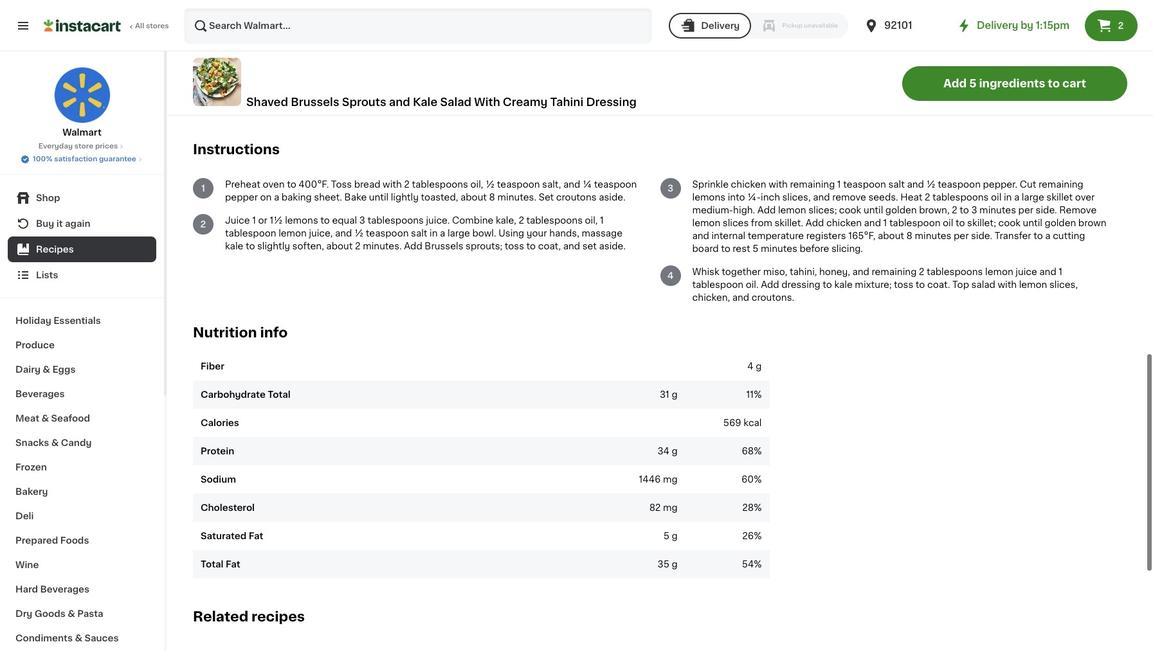 Task type: locate. For each thing, give the bounding box(es) containing it.
tablespoons
[[227, 60, 283, 69], [227, 73, 283, 82], [412, 180, 469, 189], [933, 193, 990, 202], [368, 216, 424, 225], [527, 216, 583, 225], [927, 268, 984, 277]]

1 horizontal spatial minutes.
[[498, 193, 537, 202]]

cook down remove
[[840, 206, 862, 215]]

0 horizontal spatial about
[[327, 242, 353, 251]]

569 kcal
[[724, 419, 762, 428]]

bowl.
[[473, 229, 497, 238]]

2 horizontal spatial ½
[[927, 180, 936, 189]]

juice 1 or 1½ lemons to equal 3 tablespoons juice. combine kale, 2 tablespoons oil, 1 tablespoon lemon juice, and ½ teaspoon salt in a large bowl. using your hands, massage kale to slightly soften, about 2 minutes. add brussels sprouts; toss to coat, and set aside.
[[225, 216, 626, 251]]

1 vertical spatial slices,
[[1050, 280, 1079, 289]]

& left eggs at left bottom
[[43, 366, 50, 375]]

fat
[[249, 532, 264, 541], [226, 560, 241, 569]]

0 vertical spatial large
[[1023, 193, 1045, 202]]

chicken up ¼-
[[732, 180, 767, 189]]

0 vertical spatial minutes.
[[498, 193, 537, 202]]

1 horizontal spatial per
[[1019, 206, 1034, 215]]

service type group
[[669, 13, 849, 39]]

and up croutons
[[564, 180, 581, 189]]

g up 35 g
[[672, 532, 678, 541]]

0 vertical spatial cups)
[[417, 22, 442, 31]]

mg for 82 mg
[[664, 504, 678, 513]]

8 down the 'heat'
[[907, 232, 913, 241]]

2 vertical spatial chicken
[[827, 219, 862, 228]]

in
[[1005, 193, 1013, 202], [430, 229, 438, 238]]

½ down equal
[[355, 229, 364, 238]]

1 vertical spatial (about
[[381, 35, 411, 44]]

0 vertical spatial mg
[[664, 475, 678, 484]]

to down the honey,
[[823, 280, 833, 289]]

sauces
[[85, 635, 119, 644]]

0 horizontal spatial oil,
[[471, 180, 484, 189]]

board
[[693, 244, 719, 253]]

1 vertical spatial aside.
[[600, 242, 626, 251]]

68 %
[[742, 447, 762, 456]]

1 horizontal spatial lemons
[[693, 193, 726, 202]]

100% satisfaction guarantee
[[33, 156, 136, 163]]

teaspoons
[[227, 86, 275, 95]]

holiday essentials link
[[8, 309, 156, 333]]

5 up breasts
[[408, 22, 414, 31]]

5 g
[[664, 532, 678, 541]]

0 vertical spatial about
[[461, 193, 487, 202]]

golden down the 'heat'
[[886, 206, 918, 215]]

1 vertical spatial in
[[430, 229, 438, 238]]

2 vertical spatial about
[[327, 242, 353, 251]]

to left the coat.
[[916, 280, 926, 289]]

whisk
[[693, 268, 720, 277]]

28
[[743, 504, 754, 513]]

6 % from the top
[[754, 560, 762, 569]]

to left cart
[[1049, 78, 1061, 88]]

0 horizontal spatial oil
[[944, 219, 954, 228]]

5
[[408, 22, 414, 31], [970, 78, 977, 88], [753, 244, 759, 253], [664, 532, 670, 541]]

large down "combine"
[[448, 229, 470, 238]]

large down cut
[[1023, 193, 1045, 202]]

remaining inside whisk together miso, tahini, honey, and remaining 2 tablespoons lemon juice and 1 tablespoon oil. add dressing to kale mixture; toss to coat. top salad with lemon slices, chicken, and croutons.
[[872, 268, 917, 277]]

about up "combine"
[[461, 193, 487, 202]]

0 horizontal spatial until
[[369, 193, 389, 202]]

2 % from the top
[[754, 447, 762, 456]]

2 vertical spatial brussels
[[425, 242, 464, 251]]

1 vertical spatial fat
[[226, 560, 241, 569]]

lemons down sprinkle
[[693, 193, 726, 202]]

1 vertical spatial minutes
[[916, 232, 952, 241]]

internal
[[712, 232, 746, 241]]

1 vertical spatial 4
[[668, 271, 674, 280]]

preheat
[[225, 180, 261, 189]]

slices;
[[809, 206, 838, 215]]

1 vertical spatial minutes.
[[363, 242, 402, 251]]

tablespoons inside preheat oven to 400°f. toss bread with 2 tablespoons oil, ½ teaspoon salt, and ¼ teaspoon pepper on a baking sheet. bake until lightly toasted, about 8 minutes. set croutons aside.
[[412, 180, 469, 189]]

salt inside sprinkle chicken with remaining 1 teaspoon salt and ½ teaspoon pepper. cut remaining lemons into ¼-inch slices, and remove seeds. heat 2 tablespoons oil in a large skillet over medium-high. add lemon slices; cook until golden brown, 2 to 3 minutes per side. remove lemon slices from skillet. add chicken and 1 tablespoon oil to skillet; cook until golden brown and internal temperature registers 165°f, about 8 minutes per side. transfer to a cutting board to rest 5 minutes before slicing.
[[889, 180, 905, 189]]

1 vertical spatial mg
[[664, 504, 678, 513]]

in inside sprinkle chicken with remaining 1 teaspoon salt and ½ teaspoon pepper. cut remaining lemons into ¼-inch slices, and remove seeds. heat 2 tablespoons oil in a large skillet over medium-high. add lemon slices; cook until golden brown, 2 to 3 minutes per side. remove lemon slices from skillet. add chicken and 1 tablespoon oil to skillet; cook until golden brown and internal temperature registers 165°f, about 8 minutes per side. transfer to a cutting board to rest 5 minutes before slicing.
[[1005, 193, 1013, 202]]

sprouts,
[[307, 35, 344, 44]]

1 down 12
[[219, 47, 223, 57]]

and up slices;
[[814, 193, 831, 202]]

g right 34
[[672, 447, 678, 456]]

1 horizontal spatial ½
[[486, 180, 495, 189]]

brussels down juice.
[[425, 242, 464, 251]]

1 horizontal spatial about
[[461, 193, 487, 202]]

shop
[[36, 194, 60, 203]]

½ up 'brown,'
[[927, 180, 936, 189]]

1 % from the top
[[754, 390, 762, 399]]

& left 'sauces' at bottom
[[75, 635, 82, 644]]

g up 11 %
[[756, 362, 762, 371]]

1 horizontal spatial cook
[[999, 219, 1021, 228]]

until up transfer
[[1024, 219, 1043, 228]]

1 vertical spatial oil,
[[585, 216, 598, 225]]

kale, up using
[[496, 216, 517, 225]]

2 mg from the top
[[664, 504, 678, 513]]

1 horizontal spatial until
[[864, 206, 884, 215]]

0 vertical spatial fat
[[249, 532, 264, 541]]

1 vertical spatial tablespoon
[[225, 229, 276, 238]]

0 horizontal spatial toss
[[505, 242, 525, 251]]

beverages down dairy & eggs
[[15, 390, 65, 399]]

0 horizontal spatial delivery
[[702, 21, 740, 30]]

1 horizontal spatial toss
[[895, 280, 914, 289]]

and inside preheat oven to 400°f. toss bread with 2 tablespoons oil, ½ teaspoon salt, and ¼ teaspoon pepper on a baking sheet. bake until lightly toasted, about 8 minutes. set croutons aside.
[[564, 180, 581, 189]]

sheet.
[[314, 193, 342, 202]]

1 horizontal spatial large
[[1023, 193, 1045, 202]]

0 vertical spatial aside.
[[599, 193, 626, 202]]

1 vertical spatial total
[[201, 560, 224, 569]]

0 horizontal spatial minutes.
[[363, 242, 402, 251]]

lemons inside juice 1 or 1½ lemons to equal 3 tablespoons juice. combine kale, 2 tablespoons oil, 1 tablespoon lemon juice, and ½ teaspoon salt in a large bowl. using your hands, massage kale to slightly soften, about 2 minutes. add brussels sprouts; toss to coat, and set aside.
[[285, 216, 318, 225]]

% down 28 %
[[754, 532, 762, 541]]

60 %
[[742, 475, 762, 484]]

0 horizontal spatial cook
[[840, 206, 862, 215]]

1 horizontal spatial salt
[[889, 180, 905, 189]]

remaining up mixture;
[[872, 268, 917, 277]]

lemons up juice,
[[285, 216, 318, 225]]

(about
[[377, 22, 406, 31], [381, 35, 411, 44]]

remaining up skillet
[[1039, 180, 1084, 189]]

delivery inside button
[[702, 21, 740, 30]]

1 mg from the top
[[664, 475, 678, 484]]

0 vertical spatial 8
[[490, 193, 496, 202]]

tablespoon down or
[[225, 229, 276, 238]]

toss inside juice 1 or 1½ lemons to equal 3 tablespoons juice. combine kale, 2 tablespoons oil, 1 tablespoon lemon juice, and ½ teaspoon salt in a large bowl. using your hands, massage kale to slightly soften, about 2 minutes. add brussels sprouts; toss to coat, and set aside.
[[505, 242, 525, 251]]

5 % from the top
[[754, 532, 762, 541]]

cook up transfer
[[999, 219, 1021, 228]]

2 inside button
[[1119, 21, 1125, 30]]

g right 35
[[672, 560, 678, 569]]

1 right the juice
[[1060, 268, 1063, 277]]

kale inside whisk together miso, tahini, honey, and remaining 2 tablespoons lemon juice and 1 tablespoon oil. add dressing to kale mixture; toss to coat. top salad with lemon slices, chicken, and croutons.
[[835, 280, 853, 289]]

condiments & sauces link
[[8, 627, 156, 651]]

12
[[219, 35, 228, 44]]

slices, down cutting
[[1050, 280, 1079, 289]]

1 vertical spatial cook
[[999, 219, 1021, 228]]

lacinato
[[295, 22, 331, 31]]

0 vertical spatial oil,
[[471, 180, 484, 189]]

4 % from the top
[[754, 504, 762, 513]]

0 horizontal spatial large
[[448, 229, 470, 238]]

fat down saturated fat
[[226, 560, 241, 569]]

0 vertical spatial salt
[[889, 180, 905, 189]]

0 horizontal spatial total
[[201, 560, 224, 569]]

inch
[[761, 193, 781, 202]]

to up baking
[[287, 180, 297, 189]]

2 horizontal spatial tablespoon
[[890, 219, 941, 228]]

creamy
[[503, 97, 548, 107]]

using
[[499, 229, 525, 238]]

1 horizontal spatial kale,
[[496, 216, 517, 225]]

brown,
[[920, 206, 950, 215]]

in down pepper.
[[1005, 193, 1013, 202]]

salt down juice.
[[411, 229, 428, 238]]

0 horizontal spatial remaining
[[791, 180, 836, 189]]

teaspoon up 'brown,'
[[939, 180, 981, 189]]

1 vertical spatial lemons
[[285, 216, 318, 225]]

salt
[[889, 180, 905, 189], [411, 229, 428, 238]]

1 horizontal spatial slices,
[[1050, 280, 1079, 289]]

0 vertical spatial per
[[1019, 206, 1034, 215]]

tablespoons up toasted,
[[412, 180, 469, 189]]

4 up 11
[[748, 362, 754, 371]]

1 horizontal spatial 8
[[907, 232, 913, 241]]

mg
[[664, 475, 678, 484], [664, 504, 678, 513]]

toss right mixture;
[[895, 280, 914, 289]]

in down juice.
[[430, 229, 438, 238]]

guarantee
[[99, 156, 136, 163]]

info
[[260, 326, 288, 340]]

with down the juice
[[999, 280, 1018, 289]]

ingredients
[[980, 78, 1046, 88]]

0 horizontal spatial side.
[[972, 232, 993, 241]]

together
[[722, 268, 761, 277]]

salad
[[440, 97, 472, 107]]

side.
[[1037, 206, 1058, 215], [972, 232, 993, 241]]

5 right "rest"
[[753, 244, 759, 253]]

slices,
[[783, 193, 811, 202], [1050, 280, 1079, 289]]

chicken up registers
[[827, 219, 862, 228]]

salt up seeds. at right
[[889, 180, 905, 189]]

3 left small
[[219, 9, 225, 18]]

add down slices;
[[806, 219, 825, 228]]

aside. inside preheat oven to 400°f. toss bread with 2 tablespoons oil, ½ teaspoon salt, and ¼ teaspoon pepper on a baking sheet. bake until lightly toasted, about 8 minutes. set croutons aside.
[[599, 193, 626, 202]]

miso
[[312, 60, 334, 69]]

walmart logo image
[[54, 67, 110, 124]]

0 vertical spatial minutes
[[980, 206, 1017, 215]]

3 inside juice 1 or 1½ lemons to equal 3 tablespoons juice. combine kale, 2 tablespoons oil, 1 tablespoon lemon juice, and ½ teaspoon salt in a large bowl. using your hands, massage kale to slightly soften, about 2 minutes. add brussels sprouts; toss to coat, and set aside.
[[360, 216, 366, 225]]

beverages up dry goods & pasta
[[40, 586, 90, 595]]

into
[[728, 193, 746, 202]]

mg right 82
[[664, 504, 678, 513]]

1 up massage
[[601, 216, 604, 225]]

skinless
[[302, 47, 338, 57]]

0 vertical spatial oil
[[992, 193, 1002, 202]]

with up inch
[[769, 180, 788, 189]]

None search field
[[184, 8, 653, 44]]

snacks
[[15, 439, 49, 448]]

total fat
[[201, 560, 241, 569]]

1 horizontal spatial in
[[1005, 193, 1013, 202]]

% for 28
[[754, 504, 762, 513]]

a down pepper.
[[1015, 193, 1020, 202]]

oil down pepper.
[[992, 193, 1002, 202]]

¼
[[583, 180, 592, 189]]

1 horizontal spatial oil,
[[585, 216, 598, 225]]

0 vertical spatial beverages
[[15, 390, 65, 399]]

minutes. left set
[[498, 193, 537, 202]]

8 up "combine"
[[490, 193, 496, 202]]

lemon inside juice 1 or 1½ lemons to equal 3 tablespoons juice. combine kale, 2 tablespoons oil, 1 tablespoon lemon juice, and ½ teaspoon salt in a large bowl. using your hands, massage kale to slightly soften, about 2 minutes. add brussels sprouts; toss to coat, and set aside.
[[279, 229, 307, 238]]

frozen
[[15, 463, 47, 472]]

teaspoon down lightly
[[366, 229, 409, 238]]

tablespoons up top
[[927, 268, 984, 277]]

buy it again
[[36, 219, 91, 228]]

% up 26 % at bottom right
[[754, 504, 762, 513]]

add inside button
[[944, 78, 967, 88]]

kale, inside 3 small lemons, divided 1 medium bunch lacinato kale, torn (about 5 cups) 12 ounces brussels sprouts, shaved (about 4 cups) 1 pound boneless, skinless chicken breasts 2 tablespoons white miso 2 tablespoons tahini 2 teaspoons honey
[[333, 22, 354, 31]]

a down juice.
[[440, 229, 446, 238]]

snacks & candy link
[[8, 431, 156, 456]]

with inside whisk together miso, tahini, honey, and remaining 2 tablespoons lemon juice and 1 tablespoon oil. add dressing to kale mixture; toss to coat. top salad with lemon slices, chicken, and croutons.
[[999, 280, 1018, 289]]

g right 31
[[672, 390, 678, 399]]

prices
[[95, 143, 118, 150]]

& for snacks
[[51, 439, 59, 448]]

1 aside. from the top
[[599, 193, 626, 202]]

until down bread
[[369, 193, 389, 202]]

lemon up soften,
[[279, 229, 307, 238]]

pound
[[225, 47, 254, 57]]

minutes. inside juice 1 or 1½ lemons to equal 3 tablespoons juice. combine kale, 2 tablespoons oil, 1 tablespoon lemon juice, and ½ teaspoon salt in a large bowl. using your hands, massage kale to slightly soften, about 2 minutes. add brussels sprouts; toss to coat, and set aside.
[[363, 242, 402, 251]]

0 horizontal spatial with
[[383, 180, 402, 189]]

kale,
[[333, 22, 354, 31], [496, 216, 517, 225]]

about right 165°f,
[[879, 232, 905, 241]]

0 vertical spatial kale,
[[333, 22, 354, 31]]

0 vertical spatial lemons
[[693, 193, 726, 202]]

golden up cutting
[[1046, 219, 1077, 228]]

0 horizontal spatial slices,
[[783, 193, 811, 202]]

miso,
[[764, 268, 788, 277]]

1 vertical spatial kale,
[[496, 216, 517, 225]]

2 vertical spatial tablespoon
[[693, 280, 744, 289]]

minutes up skillet;
[[980, 206, 1017, 215]]

2 aside. from the top
[[600, 242, 626, 251]]

1 horizontal spatial delivery
[[978, 21, 1019, 30]]

pepper.
[[984, 180, 1018, 189]]

3 % from the top
[[754, 475, 762, 484]]

% for 11
[[754, 390, 762, 399]]

2 horizontal spatial until
[[1024, 219, 1043, 228]]

a
[[274, 193, 279, 202], [1015, 193, 1020, 202], [440, 229, 446, 238], [1046, 232, 1051, 241]]

tablespoon inside sprinkle chicken with remaining 1 teaspoon salt and ½ teaspoon pepper. cut remaining lemons into ¼-inch slices, and remove seeds. heat 2 tablespoons oil in a large skillet over medium-high. add lemon slices; cook until golden brown, 2 to 3 minutes per side. remove lemon slices from skillet. add chicken and 1 tablespoon oil to skillet; cook until golden brown and internal temperature registers 165°f, about 8 minutes per side. transfer to a cutting board to rest 5 minutes before slicing.
[[890, 219, 941, 228]]

remove
[[1060, 206, 1097, 215]]

165°f,
[[849, 232, 876, 241]]

brussels down honey
[[291, 97, 340, 107]]

minutes down 'brown,'
[[916, 232, 952, 241]]

0 horizontal spatial ½
[[355, 229, 364, 238]]

8 inside sprinkle chicken with remaining 1 teaspoon salt and ½ teaspoon pepper. cut remaining lemons into ¼-inch slices, and remove seeds. heat 2 tablespoons oil in a large skillet over medium-high. add lemon slices; cook until golden brown, 2 to 3 minutes per side. remove lemon slices from skillet. add chicken and 1 tablespoon oil to skillet; cook until golden brown and internal temperature registers 165°f, about 8 minutes per side. transfer to a cutting board to rest 5 minutes before slicing.
[[907, 232, 913, 241]]

tablespoon inside juice 1 or 1½ lemons to equal 3 tablespoons juice. combine kale, 2 tablespoons oil, 1 tablespoon lemon juice, and ½ teaspoon salt in a large bowl. using your hands, massage kale to slightly soften, about 2 minutes. add brussels sprouts; toss to coat, and set aside.
[[225, 229, 276, 238]]

0 vertical spatial chicken
[[341, 47, 376, 57]]

add left ingredients
[[944, 78, 967, 88]]

3 left sprinkle
[[668, 184, 674, 193]]

2 vertical spatial 4
[[748, 362, 754, 371]]

4 left 'whisk'
[[668, 271, 674, 280]]

to down "internal"
[[722, 244, 731, 253]]

brussels inside 3 small lemons, divided 1 medium bunch lacinato kale, torn (about 5 cups) 12 ounces brussels sprouts, shaved (about 4 cups) 1 pound boneless, skinless chicken breasts 2 tablespoons white miso 2 tablespoons tahini 2 teaspoons honey
[[266, 35, 305, 44]]

1 inside whisk together miso, tahini, honey, and remaining 2 tablespoons lemon juice and 1 tablespoon oil. add dressing to kale mixture; toss to coat. top salad with lemon slices, chicken, and croutons.
[[1060, 268, 1063, 277]]

until down seeds. at right
[[864, 206, 884, 215]]

0 vertical spatial brussels
[[266, 35, 305, 44]]

per down cut
[[1019, 206, 1034, 215]]

1 horizontal spatial tablespoon
[[693, 280, 744, 289]]

kale down juice
[[225, 242, 243, 251]]

1 vertical spatial kale
[[835, 280, 853, 289]]

& for dairy
[[43, 366, 50, 375]]

delivery by 1:15pm link
[[957, 18, 1070, 33]]

tablespoons up hands,
[[527, 216, 583, 225]]

delivery
[[978, 21, 1019, 30], [702, 21, 740, 30]]

0 vertical spatial golden
[[886, 206, 918, 215]]

add down lightly
[[404, 242, 423, 251]]

1 up 12
[[219, 22, 223, 31]]

aside. right croutons
[[599, 193, 626, 202]]

0 vertical spatial until
[[369, 193, 389, 202]]

4 for 4 g
[[748, 362, 754, 371]]

side. down skillet;
[[972, 232, 993, 241]]

0 horizontal spatial fat
[[226, 560, 241, 569]]

sprouts;
[[466, 242, 503, 251]]

100% satisfaction guarantee button
[[20, 152, 144, 165]]

a inside juice 1 or 1½ lemons to equal 3 tablespoons juice. combine kale, 2 tablespoons oil, 1 tablespoon lemon juice, and ½ teaspoon salt in a large bowl. using your hands, massage kale to slightly soften, about 2 minutes. add brussels sprouts; toss to coat, and set aside.
[[440, 229, 446, 238]]

from
[[752, 219, 773, 228]]

2 horizontal spatial about
[[879, 232, 905, 241]]

%
[[754, 390, 762, 399], [754, 447, 762, 456], [754, 475, 762, 484], [754, 504, 762, 513], [754, 532, 762, 541], [754, 560, 762, 569]]

carbohydrate
[[201, 390, 266, 399]]

1 vertical spatial about
[[879, 232, 905, 241]]

½ up "combine"
[[486, 180, 495, 189]]

1 horizontal spatial with
[[769, 180, 788, 189]]

0 vertical spatial side.
[[1037, 206, 1058, 215]]

3 inside sprinkle chicken with remaining 1 teaspoon salt and ½ teaspoon pepper. cut remaining lemons into ¼-inch slices, and remove seeds. heat 2 tablespoons oil in a large skillet over medium-high. add lemon slices; cook until golden brown, 2 to 3 minutes per side. remove lemon slices from skillet. add chicken and 1 tablespoon oil to skillet; cook until golden brown and internal temperature registers 165°f, about 8 minutes per side. transfer to a cutting board to rest 5 minutes before slicing.
[[972, 206, 978, 215]]

slices, inside sprinkle chicken with remaining 1 teaspoon salt and ½ teaspoon pepper. cut remaining lemons into ¼-inch slices, and remove seeds. heat 2 tablespoons oil in a large skillet over medium-high. add lemon slices; cook until golden brown, 2 to 3 minutes per side. remove lemon slices from skillet. add chicken and 1 tablespoon oil to skillet; cook until golden brown and internal temperature registers 165°f, about 8 minutes per side. transfer to a cutting board to rest 5 minutes before slicing.
[[783, 193, 811, 202]]

with
[[383, 180, 402, 189], [769, 180, 788, 189], [999, 280, 1018, 289]]

lemon up skillet.
[[779, 206, 807, 215]]

0 vertical spatial cook
[[840, 206, 862, 215]]

kale, left torn
[[333, 22, 354, 31]]

1 left or
[[252, 216, 256, 225]]

cutting
[[1054, 232, 1086, 241]]

31
[[660, 390, 670, 399]]

breasts
[[378, 47, 412, 57]]

&
[[43, 366, 50, 375], [41, 414, 49, 423], [51, 439, 59, 448], [68, 610, 75, 619], [75, 635, 82, 644]]

tablespoon down 'brown,'
[[890, 219, 941, 228]]

minutes
[[980, 206, 1017, 215], [916, 232, 952, 241], [761, 244, 798, 253]]

0 horizontal spatial chicken
[[341, 47, 376, 57]]

0 vertical spatial total
[[268, 390, 291, 399]]

1 vertical spatial salt
[[411, 229, 428, 238]]

3 small lemons, divided 1 medium bunch lacinato kale, torn (about 5 cups) 12 ounces brussels sprouts, shaved (about 4 cups) 1 pound boneless, skinless chicken breasts 2 tablespoons white miso 2 tablespoons tahini 2 teaspoons honey
[[219, 9, 447, 95]]

0 horizontal spatial minutes
[[761, 244, 798, 253]]

1 vertical spatial large
[[448, 229, 470, 238]]

a right 'on'
[[274, 193, 279, 202]]

g for 5 g
[[672, 532, 678, 541]]

sprinkle chicken with remaining 1 teaspoon salt and ½ teaspoon pepper. cut remaining lemons into ¼-inch slices, and remove seeds. heat 2 tablespoons oil in a large skillet over medium-high. add lemon slices; cook until golden brown, 2 to 3 minutes per side. remove lemon slices from skillet. add chicken and 1 tablespoon oil to skillet; cook until golden brown and internal temperature registers 165°f, about 8 minutes per side. transfer to a cutting board to rest 5 minutes before slicing.
[[693, 180, 1107, 253]]

g for 31 g
[[672, 390, 678, 399]]

0 horizontal spatial golden
[[886, 206, 918, 215]]

skillet
[[1047, 193, 1074, 202]]

3 up skillet;
[[972, 206, 978, 215]]

% for 60
[[754, 475, 762, 484]]

preheat oven to 400°f. toss bread with 2 tablespoons oil, ½ teaspoon salt, and ¼ teaspoon pepper on a baking sheet. bake until lightly toasted, about 8 minutes. set croutons aside.
[[225, 180, 637, 202]]

0 horizontal spatial in
[[430, 229, 438, 238]]

about inside juice 1 or 1½ lemons to equal 3 tablespoons juice. combine kale, 2 tablespoons oil, 1 tablespoon lemon juice, and ½ teaspoon salt in a large bowl. using your hands, massage kale to slightly soften, about 2 minutes. add brussels sprouts; toss to coat, and set aside.
[[327, 242, 353, 251]]

1 vertical spatial golden
[[1046, 219, 1077, 228]]

per
[[1019, 206, 1034, 215], [954, 232, 970, 241]]

brown
[[1079, 219, 1107, 228]]



Task type: describe. For each thing, give the bounding box(es) containing it.
everyday store prices link
[[38, 142, 126, 152]]

1 vertical spatial chicken
[[732, 180, 767, 189]]

3 inside 3 small lemons, divided 1 medium bunch lacinato kale, torn (about 5 cups) 12 ounces brussels sprouts, shaved (about 4 cups) 1 pound boneless, skinless chicken breasts 2 tablespoons white miso 2 tablespoons tahini 2 teaspoons honey
[[219, 9, 225, 18]]

delivery for delivery by 1:15pm
[[978, 21, 1019, 30]]

teaspoon right ¼
[[594, 180, 637, 189]]

½ inside sprinkle chicken with remaining 1 teaspoon salt and ½ teaspoon pepper. cut remaining lemons into ¼-inch slices, and remove seeds. heat 2 tablespoons oil in a large skillet over medium-high. add lemon slices; cook until golden brown, 2 to 3 minutes per side. remove lemon slices from skillet. add chicken and 1 tablespoon oil to skillet; cook until golden brown and internal temperature registers 165°f, about 8 minutes per side. transfer to a cutting board to rest 5 minutes before slicing.
[[927, 180, 936, 189]]

teaspoon up remove
[[844, 180, 887, 189]]

frozen link
[[8, 456, 156, 480]]

related recipes
[[193, 611, 305, 624]]

saturated fat
[[201, 532, 264, 541]]

deli
[[15, 512, 34, 521]]

to inside preheat oven to 400°f. toss bread with 2 tablespoons oil, ½ teaspoon salt, and ¼ teaspoon pepper on a baking sheet. bake until lightly toasted, about 8 minutes. set croutons aside.
[[287, 180, 297, 189]]

produce
[[15, 341, 55, 350]]

sprinkle
[[693, 180, 729, 189]]

and down oil.
[[733, 293, 750, 302]]

bakery link
[[8, 480, 156, 505]]

% for 26
[[754, 532, 762, 541]]

54 %
[[743, 560, 762, 569]]

Search field
[[185, 9, 651, 42]]

honey
[[277, 86, 305, 95]]

to right transfer
[[1034, 232, 1044, 241]]

transfer
[[996, 232, 1032, 241]]

wine
[[15, 561, 39, 570]]

recipes
[[36, 245, 74, 254]]

about inside preheat oven to 400°f. toss bread with 2 tablespoons oil, ½ teaspoon salt, and ¼ teaspoon pepper on a baking sheet. bake until lightly toasted, about 8 minutes. set croutons aside.
[[461, 193, 487, 202]]

minutes. inside preheat oven to 400°f. toss bread with 2 tablespoons oil, ½ teaspoon salt, and ¼ teaspoon pepper on a baking sheet. bake until lightly toasted, about 8 minutes. set croutons aside.
[[498, 193, 537, 202]]

569
[[724, 419, 742, 428]]

croutons
[[557, 193, 597, 202]]

g for 4 g
[[756, 362, 762, 371]]

shaved
[[247, 97, 288, 107]]

toss inside whisk together miso, tahini, honey, and remaining 2 tablespoons lemon juice and 1 tablespoon oil. add dressing to kale mixture; toss to coat. top salad with lemon slices, chicken, and croutons.
[[895, 280, 914, 289]]

medium
[[225, 22, 262, 31]]

1446 mg
[[639, 475, 678, 484]]

& left pasta
[[68, 610, 75, 619]]

seeds.
[[869, 193, 899, 202]]

add inside juice 1 or 1½ lemons to equal 3 tablespoons juice. combine kale, 2 tablespoons oil, 1 tablespoon lemon juice, and ½ teaspoon salt in a large bowl. using your hands, massage kale to slightly soften, about 2 minutes. add brussels sprouts; toss to coat, and set aside.
[[404, 242, 423, 251]]

salad
[[972, 280, 996, 289]]

2 button
[[1086, 10, 1139, 41]]

mg for 1446 mg
[[664, 475, 678, 484]]

tablespoons up teaspoons
[[227, 73, 283, 82]]

1 vertical spatial until
[[864, 206, 884, 215]]

top
[[953, 280, 970, 289]]

until inside preheat oven to 400°f. toss bread with 2 tablespoons oil, ½ teaspoon salt, and ¼ teaspoon pepper on a baking sheet. bake until lightly toasted, about 8 minutes. set croutons aside.
[[369, 193, 389, 202]]

1½
[[270, 216, 283, 225]]

tablespoons down lightly
[[368, 216, 424, 225]]

all stores
[[135, 23, 169, 30]]

34 g
[[658, 447, 678, 456]]

instacart logo image
[[44, 18, 121, 33]]

to left slightly
[[246, 242, 255, 251]]

temperature
[[748, 232, 805, 241]]

hands,
[[550, 229, 580, 238]]

about inside sprinkle chicken with remaining 1 teaspoon salt and ½ teaspoon pepper. cut remaining lemons into ¼-inch slices, and remove seeds. heat 2 tablespoons oil in a large skillet over medium-high. add lemon slices; cook until golden brown, 2 to 3 minutes per side. remove lemon slices from skillet. add chicken and 1 tablespoon oil to skillet; cook until golden brown and internal temperature registers 165°f, about 8 minutes per side. transfer to a cutting board to rest 5 minutes before slicing.
[[879, 232, 905, 241]]

add 5 ingredients to cart
[[944, 78, 1087, 88]]

to inside button
[[1049, 78, 1061, 88]]

1 down seeds. at right
[[884, 219, 888, 228]]

add inside whisk together miso, tahini, honey, and remaining 2 tablespoons lemon juice and 1 tablespoon oil. add dressing to kale mixture; toss to coat. top salad with lemon slices, chicken, and croutons.
[[761, 280, 780, 289]]

2 horizontal spatial chicken
[[827, 219, 862, 228]]

1 horizontal spatial side.
[[1037, 206, 1058, 215]]

g for 35 g
[[672, 560, 678, 569]]

and up 165°f,
[[865, 219, 882, 228]]

a inside preheat oven to 400°f. toss bread with 2 tablespoons oil, ½ teaspoon salt, and ¼ teaspoon pepper on a baking sheet. bake until lightly toasted, about 8 minutes. set croutons aside.
[[274, 193, 279, 202]]

and up mixture;
[[853, 268, 870, 277]]

to left skillet;
[[956, 219, 966, 228]]

1 vertical spatial brussels
[[291, 97, 340, 107]]

or
[[258, 216, 268, 225]]

fat for saturated fat
[[249, 532, 264, 541]]

and down hands,
[[564, 242, 581, 251]]

in inside juice 1 or 1½ lemons to equal 3 tablespoons juice. combine kale, 2 tablespoons oil, 1 tablespoon lemon juice, and ½ teaspoon salt in a large bowl. using your hands, massage kale to slightly soften, about 2 minutes. add brussels sprouts; toss to coat, and set aside.
[[430, 229, 438, 238]]

fat for total fat
[[226, 560, 241, 569]]

cut
[[1021, 180, 1037, 189]]

oil, inside preheat oven to 400°f. toss bread with 2 tablespoons oil, ½ teaspoon salt, and ¼ teaspoon pepper on a baking sheet. bake until lightly toasted, about 8 minutes. set croutons aside.
[[471, 180, 484, 189]]

dry
[[15, 610, 32, 619]]

massage
[[582, 229, 623, 238]]

kale
[[413, 97, 438, 107]]

1 up remove
[[838, 180, 842, 189]]

related
[[193, 611, 249, 624]]

1 vertical spatial cups)
[[421, 35, 447, 44]]

4 g
[[748, 362, 762, 371]]

heat
[[901, 193, 923, 202]]

lemon up salad in the top right of the page
[[986, 268, 1014, 277]]

brussels inside juice 1 or 1½ lemons to equal 3 tablespoons juice. combine kale, 2 tablespoons oil, 1 tablespoon lemon juice, and ½ teaspoon salt in a large bowl. using your hands, massage kale to slightly soften, about 2 minutes. add brussels sprouts; toss to coat, and set aside.
[[425, 242, 464, 251]]

4 for 4
[[668, 271, 674, 280]]

1 vertical spatial oil
[[944, 219, 954, 228]]

82
[[650, 504, 661, 513]]

% for 68
[[754, 447, 762, 456]]

26 %
[[743, 532, 762, 541]]

whisk together miso, tahini, honey, and remaining 2 tablespoons lemon juice and 1 tablespoon oil. add dressing to kale mixture; toss to coat. top salad with lemon slices, chicken, and croutons.
[[693, 268, 1079, 302]]

4 inside 3 small lemons, divided 1 medium bunch lacinato kale, torn (about 5 cups) 12 ounces brussels sprouts, shaved (about 4 cups) 1 pound boneless, skinless chicken breasts 2 tablespoons white miso 2 tablespoons tahini 2 teaspoons honey
[[413, 35, 419, 44]]

½ inside juice 1 or 1½ lemons to equal 3 tablespoons juice. combine kale, 2 tablespoons oil, 1 tablespoon lemon juice, and ½ teaspoon salt in a large bowl. using your hands, massage kale to slightly soften, about 2 minutes. add brussels sprouts; toss to coat, and set aside.
[[355, 229, 364, 238]]

essentials
[[54, 317, 101, 326]]

5 inside 3 small lemons, divided 1 medium bunch lacinato kale, torn (about 5 cups) 12 ounces brussels sprouts, shaved (about 4 cups) 1 pound boneless, skinless chicken breasts 2 tablespoons white miso 2 tablespoons tahini 2 teaspoons honey
[[408, 22, 414, 31]]

2 horizontal spatial minutes
[[980, 206, 1017, 215]]

pepper
[[225, 193, 258, 202]]

torn
[[356, 22, 374, 31]]

82 mg
[[650, 504, 678, 513]]

to up juice,
[[321, 216, 330, 225]]

0 vertical spatial (about
[[377, 22, 406, 31]]

lists link
[[8, 263, 156, 288]]

salt,
[[543, 180, 562, 189]]

26
[[743, 532, 754, 541]]

& for condiments
[[75, 635, 82, 644]]

and up board
[[693, 232, 710, 241]]

1 horizontal spatial total
[[268, 390, 291, 399]]

delivery button
[[669, 13, 752, 39]]

lemons inside sprinkle chicken with remaining 1 teaspoon salt and ½ teaspoon pepper. cut remaining lemons into ¼-inch slices, and remove seeds. heat 2 tablespoons oil in a large skillet over medium-high. add lemon slices; cook until golden brown, 2 to 3 minutes per side. remove lemon slices from skillet. add chicken and 1 tablespoon oil to skillet; cook until golden brown and internal temperature registers 165°f, about 8 minutes per side. transfer to a cutting board to rest 5 minutes before slicing.
[[693, 193, 726, 202]]

¼-
[[748, 193, 761, 202]]

holiday essentials
[[15, 317, 101, 326]]

oil.
[[746, 280, 759, 289]]

juice,
[[309, 229, 333, 238]]

calories
[[201, 419, 239, 428]]

toasted,
[[421, 193, 459, 202]]

salt inside juice 1 or 1½ lemons to equal 3 tablespoons juice. combine kale, 2 tablespoons oil, 1 tablespoon lemon juice, and ½ teaspoon salt in a large bowl. using your hands, massage kale to slightly soften, about 2 minutes. add brussels sprouts; toss to coat, and set aside.
[[411, 229, 428, 238]]

to up skillet;
[[960, 206, 970, 215]]

condiments & sauces
[[15, 635, 119, 644]]

hard beverages link
[[8, 578, 156, 602]]

1:15pm
[[1037, 21, 1070, 30]]

walmart link
[[54, 67, 110, 139]]

chicken,
[[693, 293, 731, 302]]

g for 34 g
[[672, 447, 678, 456]]

to down your
[[527, 242, 536, 251]]

lemon down the juice
[[1020, 280, 1048, 289]]

bake
[[345, 193, 367, 202]]

saturated
[[201, 532, 247, 541]]

delivery for delivery
[[702, 21, 740, 30]]

1 horizontal spatial golden
[[1046, 219, 1077, 228]]

dairy & eggs
[[15, 366, 76, 375]]

lemons,
[[253, 9, 289, 18]]

soften,
[[293, 242, 324, 251]]

5 inside sprinkle chicken with remaining 1 teaspoon salt and ½ teaspoon pepper. cut remaining lemons into ¼-inch slices, and remove seeds. heat 2 tablespoons oil in a large skillet over medium-high. add lemon slices; cook until golden brown, 2 to 3 minutes per side. remove lemon slices from skillet. add chicken and 1 tablespoon oil to skillet; cook until golden brown and internal temperature registers 165°f, about 8 minutes per side. transfer to a cutting board to rest 5 minutes before slicing.
[[753, 244, 759, 253]]

it
[[56, 219, 63, 228]]

with inside sprinkle chicken with remaining 1 teaspoon salt and ½ teaspoon pepper. cut remaining lemons into ¼-inch slices, and remove seeds. heat 2 tablespoons oil in a large skillet over medium-high. add lemon slices; cook until golden brown, 2 to 3 minutes per side. remove lemon slices from skillet. add chicken and 1 tablespoon oil to skillet; cook until golden brown and internal temperature registers 165°f, about 8 minutes per side. transfer to a cutting board to rest 5 minutes before slicing.
[[769, 180, 788, 189]]

2 inside preheat oven to 400°f. toss bread with 2 tablespoons oil, ½ teaspoon salt, and ¼ teaspoon pepper on a baking sheet. bake until lightly toasted, about 8 minutes. set croutons aside.
[[404, 180, 410, 189]]

goods
[[35, 610, 65, 619]]

oven
[[263, 180, 285, 189]]

0 horizontal spatial per
[[954, 232, 970, 241]]

and left kale
[[389, 97, 410, 107]]

meat
[[15, 414, 39, 423]]

slices, inside whisk together miso, tahini, honey, and remaining 2 tablespoons lemon juice and 1 tablespoon oil. add dressing to kale mixture; toss to coat. top salad with lemon slices, chicken, and croutons.
[[1050, 280, 1079, 289]]

tablespoons inside whisk together miso, tahini, honey, and remaining 2 tablespoons lemon juice and 1 tablespoon oil. add dressing to kale mixture; toss to coat. top salad with lemon slices, chicken, and croutons.
[[927, 268, 984, 277]]

1 horizontal spatial oil
[[992, 193, 1002, 202]]

a left cutting
[[1046, 232, 1051, 241]]

400°f.
[[299, 180, 329, 189]]

5 inside button
[[970, 78, 977, 88]]

on
[[260, 193, 272, 202]]

2 vertical spatial until
[[1024, 219, 1043, 228]]

dairy & eggs link
[[8, 358, 156, 382]]

kale, inside juice 1 or 1½ lemons to equal 3 tablespoons juice. combine kale, 2 tablespoons oil, 1 tablespoon lemon juice, and ½ teaspoon salt in a large bowl. using your hands, massage kale to slightly soften, about 2 minutes. add brussels sprouts; toss to coat, and set aside.
[[496, 216, 517, 225]]

with inside preheat oven to 400°f. toss bread with 2 tablespoons oil, ½ teaspoon salt, and ¼ teaspoon pepper on a baking sheet. bake until lightly toasted, about 8 minutes. set croutons aside.
[[383, 180, 402, 189]]

shaved
[[346, 35, 379, 44]]

baking
[[282, 193, 312, 202]]

protein
[[201, 447, 234, 456]]

teaspoon inside juice 1 or 1½ lemons to equal 3 tablespoons juice. combine kale, 2 tablespoons oil, 1 tablespoon lemon juice, and ½ teaspoon salt in a large bowl. using your hands, massage kale to slightly soften, about 2 minutes. add brussels sprouts; toss to coat, and set aside.
[[366, 229, 409, 238]]

1 horizontal spatial minutes
[[916, 232, 952, 241]]

candy
[[61, 439, 92, 448]]

buy
[[36, 219, 54, 228]]

28 %
[[743, 504, 762, 513]]

5 up 35 g
[[664, 532, 670, 541]]

& for meat
[[41, 414, 49, 423]]

honey,
[[820, 268, 851, 277]]

teaspoon up set
[[497, 180, 540, 189]]

oil, inside juice 1 or 1½ lemons to equal 3 tablespoons juice. combine kale, 2 tablespoons oil, 1 tablespoon lemon juice, and ½ teaspoon salt in a large bowl. using your hands, massage kale to slightly soften, about 2 minutes. add brussels sprouts; toss to coat, and set aside.
[[585, 216, 598, 225]]

chicken inside 3 small lemons, divided 1 medium bunch lacinato kale, torn (about 5 cups) 12 ounces brussels sprouts, shaved (about 4 cups) 1 pound boneless, skinless chicken breasts 2 tablespoons white miso 2 tablespoons tahini 2 teaspoons honey
[[341, 47, 376, 57]]

11
[[747, 390, 754, 399]]

68
[[742, 447, 754, 456]]

large inside juice 1 or 1½ lemons to equal 3 tablespoons juice. combine kale, 2 tablespoons oil, 1 tablespoon lemon juice, and ½ teaspoon salt in a large bowl. using your hands, massage kale to slightly soften, about 2 minutes. add brussels sprouts; toss to coat, and set aside.
[[448, 229, 470, 238]]

snacks & candy
[[15, 439, 92, 448]]

tablespoons down pound
[[227, 60, 283, 69]]

large inside sprinkle chicken with remaining 1 teaspoon salt and ½ teaspoon pepper. cut remaining lemons into ¼-inch slices, and remove seeds. heat 2 tablespoons oil in a large skillet over medium-high. add lemon slices; cook until golden brown, 2 to 3 minutes per side. remove lemon slices from skillet. add chicken and 1 tablespoon oil to skillet; cook until golden brown and internal temperature registers 165°f, about 8 minutes per side. transfer to a cutting board to rest 5 minutes before slicing.
[[1023, 193, 1045, 202]]

% for 54
[[754, 560, 762, 569]]

½ inside preheat oven to 400°f. toss bread with 2 tablespoons oil, ½ teaspoon salt, and ¼ teaspoon pepper on a baking sheet. bake until lightly toasted, about 8 minutes. set croutons aside.
[[486, 180, 495, 189]]

and up the 'heat'
[[908, 180, 925, 189]]

1446
[[639, 475, 661, 484]]

tablespoon inside whisk together miso, tahini, honey, and remaining 2 tablespoons lemon juice and 1 tablespoon oil. add dressing to kale mixture; toss to coat. top salad with lemon slices, chicken, and croutons.
[[693, 280, 744, 289]]

skillet;
[[968, 219, 997, 228]]

and down equal
[[335, 229, 352, 238]]

kale inside juice 1 or 1½ lemons to equal 3 tablespoons juice. combine kale, 2 tablespoons oil, 1 tablespoon lemon juice, and ½ teaspoon salt in a large bowl. using your hands, massage kale to slightly soften, about 2 minutes. add brussels sprouts; toss to coat, and set aside.
[[225, 242, 243, 251]]

shop link
[[8, 185, 156, 211]]

juice
[[225, 216, 250, 225]]

cart
[[1063, 78, 1087, 88]]

2 horizontal spatial remaining
[[1039, 180, 1084, 189]]

and right the juice
[[1040, 268, 1057, 277]]

8 inside preheat oven to 400°f. toss bread with 2 tablespoons oil, ½ teaspoon salt, and ¼ teaspoon pepper on a baking sheet. bake until lightly toasted, about 8 minutes. set croutons aside.
[[490, 193, 496, 202]]

coat.
[[928, 280, 951, 289]]

add down inch
[[758, 206, 776, 215]]

2 vertical spatial minutes
[[761, 244, 798, 253]]

2 inside whisk together miso, tahini, honey, and remaining 2 tablespoons lemon juice and 1 tablespoon oil. add dressing to kale mixture; toss to coat. top salad with lemon slices, chicken, and croutons.
[[920, 268, 925, 277]]

aside. inside juice 1 or 1½ lemons to equal 3 tablespoons juice. combine kale, 2 tablespoons oil, 1 tablespoon lemon juice, and ½ teaspoon salt in a large bowl. using your hands, massage kale to slightly soften, about 2 minutes. add brussels sprouts; toss to coat, and set aside.
[[600, 242, 626, 251]]

1 left pepper
[[201, 184, 205, 193]]

1 vertical spatial beverages
[[40, 586, 90, 595]]

tablespoons inside sprinkle chicken with remaining 1 teaspoon salt and ½ teaspoon pepper. cut remaining lemons into ¼-inch slices, and remove seeds. heat 2 tablespoons oil in a large skillet over medium-high. add lemon slices; cook until golden brown, 2 to 3 minutes per side. remove lemon slices from skillet. add chicken and 1 tablespoon oil to skillet; cook until golden brown and internal temperature registers 165°f, about 8 minutes per side. transfer to a cutting board to rest 5 minutes before slicing.
[[933, 193, 990, 202]]

lists
[[36, 271, 58, 280]]

lemon down the medium-
[[693, 219, 721, 228]]



Task type: vqa. For each thing, say whether or not it's contained in the screenshot.


